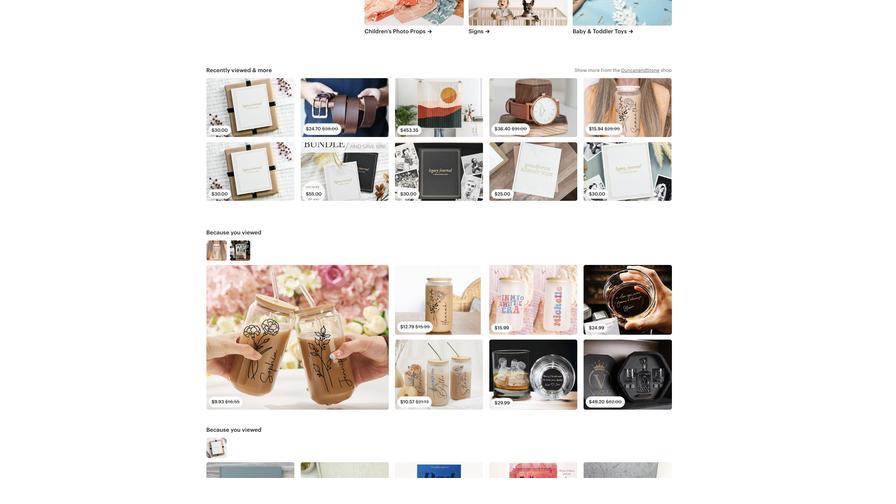 Task type: describe. For each thing, give the bounding box(es) containing it.
toddler
[[593, 28, 614, 35]]

1 horizontal spatial 15.99
[[498, 326, 510, 331]]

legacy journal: grandparent journal and memory book | mother's day gift for mom or wife | new grandmother gift | family tree book image for $ 24.70 $ 38.00
[[206, 78, 295, 137]]

custom name in my swiftie era 16 oz frosted glass can, gift for her image
[[490, 265, 578, 335]]

2 because you viewed from the top
[[206, 427, 262, 434]]

props
[[411, 28, 426, 35]]

1 horizontal spatial personalized tumbler with name gift for mom custom coffee mug with floral design with birth flower glass tumbler for bridesmaid gift image
[[584, 78, 672, 137]]

dad, i want to hear your story: a keepsake memory journal with prompts; perfect gift for dad (softback) image
[[395, 463, 484, 479]]

2 you from the top
[[231, 427, 241, 434]]

baby & toddler toys
[[573, 28, 627, 35]]

0 horizontal spatial 15.99
[[419, 325, 430, 330]]

signs link
[[469, 28, 568, 35]]

453.35
[[404, 128, 419, 133]]

24.70
[[309, 126, 321, 132]]

0 horizontal spatial &
[[253, 67, 257, 74]]

the legacy journal® - personalized - the official life story journal for parents & grandparents - prompted journal image
[[584, 463, 672, 479]]

show more from the duncanandstone shop
[[575, 68, 672, 73]]

28.99
[[608, 126, 620, 132]]

shop
[[662, 68, 672, 73]]

children's
[[365, 28, 392, 35]]

signs
[[469, 28, 484, 35]]

24.99
[[592, 326, 605, 331]]

$ 49.20 $ 82.00
[[590, 400, 622, 405]]

custom handmade belt, grooms men gift, engraved leather belt, christmas gift for him, handmade belt, belt for men, gift for boyfriend image
[[301, 78, 389, 137]]

15.94
[[592, 126, 604, 132]]

from
[[602, 68, 612, 73]]

25.00
[[498, 192, 511, 197]]

21.13
[[419, 400, 429, 405]]

personalized glasses, whiskey decanter set, christmas gift, whiskey stones, bourbon decanter set, whiskey glasses, fathers gift, gift fo him image
[[584, 340, 672, 410]]

1 horizontal spatial more
[[589, 68, 600, 73]]

$ 30.00 for grandparent memory book: family tree keepsake journal - new grandma gift - birthday or christmas gift for dad - nana legacy journal image
[[401, 192, 417, 197]]

grandparent memory book & photo album: new grandma gift | keepsake scrapbook for mom dad nana grandpa | christmas gift for parents image
[[490, 142, 578, 201]]

38.00
[[325, 126, 338, 132]]

10.57
[[404, 400, 415, 405]]

the legacy journal® - the official life story journal for parents & grandparents - prompted journal image
[[301, 463, 389, 479]]

baby
[[573, 28, 587, 35]]

legacy journal: grandparent journal and memory book | mother's day gift for mom or wife | new grandparents gift | family tree book image
[[584, 142, 672, 201]]

children's photo props link
[[365, 28, 464, 35]]

recently viewed & more
[[206, 67, 272, 74]]

legacy journal: grandparent journal and memory book | mother's day gift for mom or wife | new grandmother gift | family tree book image for $ 55.00
[[206, 142, 295, 201]]

personalized tumbler with name birthday gift for mom custom floral coffee mug birth flower glass tumbler christmas gift for her girlfriend image
[[206, 265, 389, 410]]

55.00
[[309, 192, 322, 197]]

$ 9.93 $ 16.55
[[212, 400, 240, 405]]

$ 30.00 for the legacy journal: grandparent journal and memory book | mother's day gift for mom or wife | new grandmother gift | family tree book image related to $ 24.70 $ 38.00
[[212, 128, 228, 133]]

the
[[613, 68, 621, 73]]

0 horizontal spatial more
[[258, 67, 272, 74]]

2 because from the top
[[206, 427, 229, 434]]



Task type: locate. For each thing, give the bounding box(es) containing it.
2 legacy journal: grandparent journal and memory book | mother's day gift for mom or wife | new grandmother gift | family tree book image from the top
[[206, 142, 295, 201]]

$ 29.99
[[495, 401, 510, 406]]

personalized birth flower coffee cup with name personalized birth flower tumbler gift for mom custom christmas gift for her birthday image
[[395, 265, 484, 335]]

children's photo props
[[365, 28, 426, 35]]

$
[[306, 126, 309, 132], [322, 126, 325, 132], [495, 126, 498, 132], [512, 126, 515, 132], [590, 126, 592, 132], [605, 126, 608, 132], [212, 128, 215, 133], [401, 128, 404, 133], [212, 192, 215, 197], [306, 192, 309, 197], [401, 192, 404, 197], [495, 192, 498, 197], [590, 192, 592, 197], [401, 325, 404, 330], [416, 325, 419, 330], [495, 326, 498, 331], [590, 326, 592, 331], [212, 400, 215, 405], [225, 400, 228, 405], [401, 400, 404, 405], [416, 400, 419, 405], [590, 400, 592, 405], [606, 400, 609, 405], [495, 401, 498, 406]]

photo
[[393, 28, 409, 35]]

you up the etched picture rocks glass | father's day, dad gifts, personalized whiskey glass, personalized glassware, custom portrait, unique dad gifts on the bottom of page
[[231, 229, 241, 236]]

$ 36.40 $ 91.00
[[495, 126, 527, 132]]

0 horizontal spatial personalized tumbler with name gift for mom custom coffee mug with floral design with birth flower glass tumbler for bridesmaid gift image
[[206, 241, 227, 261]]

show
[[575, 68, 588, 73]]

grandma keepsake book to record her life | walk with me a grandmother's story: a guided journal of memories for my grandchild | grandma gift image
[[206, 463, 295, 479]]

0 vertical spatial you
[[231, 229, 241, 236]]

1 horizontal spatial &
[[588, 28, 592, 35]]

because you viewed down 16.55
[[206, 427, 262, 434]]

15.99
[[419, 325, 430, 330], [498, 326, 510, 331]]

30.00
[[215, 128, 228, 133], [215, 192, 228, 197], [404, 192, 417, 197], [592, 192, 606, 197]]

$ 25.00
[[495, 192, 511, 197]]

because
[[206, 229, 229, 236], [206, 427, 229, 434]]

1 vertical spatial because you viewed
[[206, 427, 262, 434]]

viewed
[[232, 67, 251, 74], [242, 229, 262, 236], [242, 427, 262, 434]]

$ 55.00
[[306, 192, 322, 197]]

49.20
[[592, 400, 605, 405]]

$ 10.57 $ 21.13
[[401, 400, 429, 405]]

1 legacy journal: grandparent journal and memory book | mother's day gift for mom or wife | new grandmother gift | family tree book image from the top
[[206, 78, 295, 137]]

watch holder for men | hexagon watch stand image
[[490, 78, 578, 137]]

2 vertical spatial viewed
[[242, 427, 262, 434]]

0 vertical spatial viewed
[[232, 67, 251, 74]]

1 vertical spatial you
[[231, 427, 241, 434]]

duncanandstone
[[622, 68, 660, 73]]

personalized handwriting whiskey glass - engrave your handwritten message on bottom rock glass image
[[584, 265, 672, 335]]

recently
[[206, 67, 230, 74]]

you
[[231, 229, 241, 236], [231, 427, 241, 434]]

1 because you viewed from the top
[[206, 229, 262, 236]]

0 vertical spatial legacy journal: grandparent journal and memory book | mother's day gift for mom or wife | new grandmother gift | family tree book image
[[206, 78, 295, 137]]

1 vertical spatial legacy journal: grandparent journal and memory book | mother's day gift for mom or wife | new grandmother gift | family tree book image
[[206, 142, 295, 201]]

$ 24.99
[[590, 326, 605, 331]]

36.40
[[498, 126, 511, 132]]

82.00
[[609, 400, 622, 405]]

$ 24.70 $ 38.00
[[306, 126, 338, 132]]

tell me more about you, grandma | genealogy gift | memory book | grandma guided journal | family tree book | grandma keepsake book image
[[490, 463, 578, 479]]

nature inspired wall decor - quilted wall hanging - landscape tapestry - modern cabin decor - statement wall art image
[[395, 78, 484, 137]]

$ 15.94 $ 28.99
[[590, 126, 620, 132]]

custom engraved christmas gift for dad - personalized your photo and handwriting on rock glass image
[[490, 340, 578, 410]]

toys
[[615, 28, 627, 35]]

12.79
[[404, 325, 415, 330]]

0 vertical spatial because you viewed
[[206, 229, 262, 236]]

29.99
[[498, 401, 510, 406]]

0 vertical spatial &
[[588, 28, 592, 35]]

$ 12.79 $ 15.99
[[401, 325, 430, 330]]

0 vertical spatial because
[[206, 229, 229, 236]]

2 vertical spatial legacy journal: grandparent journal and memory book | mother's day gift for mom or wife | new grandmother gift | family tree book image
[[206, 438, 227, 459]]

1 vertical spatial because
[[206, 427, 229, 434]]

& inside the baby & toddler toys link
[[588, 28, 592, 35]]

1 you from the top
[[231, 229, 241, 236]]

16.55
[[228, 400, 240, 405]]

more
[[258, 67, 272, 74], [589, 68, 600, 73]]

personalized tumbler with name gift for mom custom coffee mug with floral design with birth flower glass tumbler for bridesmaid gift image
[[584, 78, 672, 137], [206, 241, 227, 261]]

$ 15.99
[[495, 326, 510, 331]]

9.93
[[215, 400, 224, 405]]

because you viewed
[[206, 229, 262, 236], [206, 427, 262, 434]]

$ 453.35
[[401, 128, 419, 133]]

grandparent memory book: family tree keepsake journal - new grandma gift - birthday or christmas gift for dad - nana legacy journal image
[[395, 142, 484, 201]]

birth flower glass cup, custom name glass tumbler, floral iced coffee cup, personalized gifts for bride, bridesmaid proposal, christmas gift image
[[395, 340, 484, 410]]

duncanandstone link
[[622, 68, 660, 73]]

&
[[588, 28, 592, 35], [253, 67, 257, 74]]

legacy journal bundle: grandparent journal and memory book | christmas gift for grandma or dad | new grandparents gift | family tree book image
[[301, 142, 389, 201]]

1 vertical spatial personalized tumbler with name gift for mom custom coffee mug with floral design with birth flower glass tumbler for bridesmaid gift image
[[206, 241, 227, 261]]

$ 30.00 for legacy journal: grandparent journal and memory book | mother's day gift for mom or wife | new grandparents gift | family tree book 'image'
[[590, 192, 606, 197]]

because you viewed up the etched picture rocks glass | father's day, dad gifts, personalized whiskey glass, personalized glassware, custom portrait, unique dad gifts on the bottom of page
[[206, 229, 262, 236]]

legacy journal: grandparent journal and memory book | mother's day gift for mom or wife | new grandmother gift | family tree book image
[[206, 78, 295, 137], [206, 142, 295, 201], [206, 438, 227, 459]]

baby & toddler toys link
[[573, 28, 672, 35]]

1 because from the top
[[206, 229, 229, 236]]

you down 16.55
[[231, 427, 241, 434]]

1 vertical spatial viewed
[[242, 229, 262, 236]]

1 vertical spatial &
[[253, 67, 257, 74]]

3 legacy journal: grandparent journal and memory book | mother's day gift for mom or wife | new grandmother gift | family tree book image from the top
[[206, 438, 227, 459]]

$ 30.00
[[212, 128, 228, 133], [212, 192, 228, 197], [401, 192, 417, 197], [590, 192, 606, 197]]

$ 30.00 for the legacy journal: grandparent journal and memory book | mother's day gift for mom or wife | new grandmother gift | family tree book image for $ 55.00
[[212, 192, 228, 197]]

etched picture rocks glass | father's day, dad gifts, personalized whiskey glass, personalized glassware, custom portrait, unique dad gifts image
[[230, 241, 251, 261]]

91.00
[[515, 126, 527, 132]]

0 vertical spatial personalized tumbler with name gift for mom custom coffee mug with floral design with birth flower glass tumbler for bridesmaid gift image
[[584, 78, 672, 137]]



Task type: vqa. For each thing, say whether or not it's contained in the screenshot.


